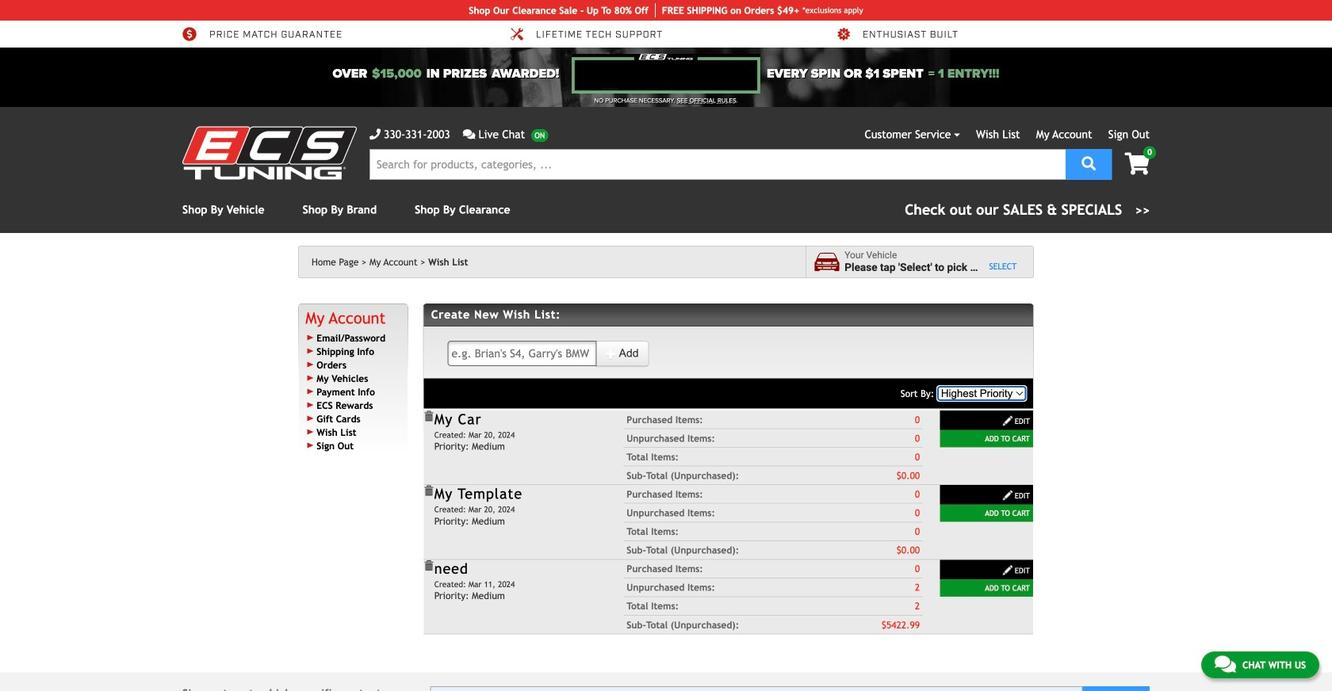 Task type: locate. For each thing, give the bounding box(es) containing it.
white image
[[606, 349, 617, 360], [1002, 416, 1013, 427], [1002, 490, 1013, 501], [1002, 565, 1013, 576]]

shopping cart image
[[1125, 153, 1150, 175]]

Search text field
[[370, 149, 1066, 180]]

delete image
[[423, 486, 434, 497], [423, 561, 434, 572]]

1 delete image from the top
[[423, 486, 434, 497]]

ecs tuning image
[[182, 127, 357, 180]]

0 vertical spatial delete image
[[423, 486, 434, 497]]

1 vertical spatial delete image
[[423, 561, 434, 572]]

Email email field
[[430, 687, 1083, 692]]



Task type: vqa. For each thing, say whether or not it's contained in the screenshot.
comments image
yes



Task type: describe. For each thing, give the bounding box(es) containing it.
e.g. Brian's S4, Garry's BMW E92...etc text field
[[448, 341, 597, 366]]

delete image
[[423, 411, 434, 422]]

search image
[[1082, 157, 1096, 171]]

ecs tuning 'spin to win' contest logo image
[[572, 54, 761, 94]]

2 delete image from the top
[[423, 561, 434, 572]]

comments image
[[463, 129, 475, 140]]

phone image
[[370, 129, 381, 140]]



